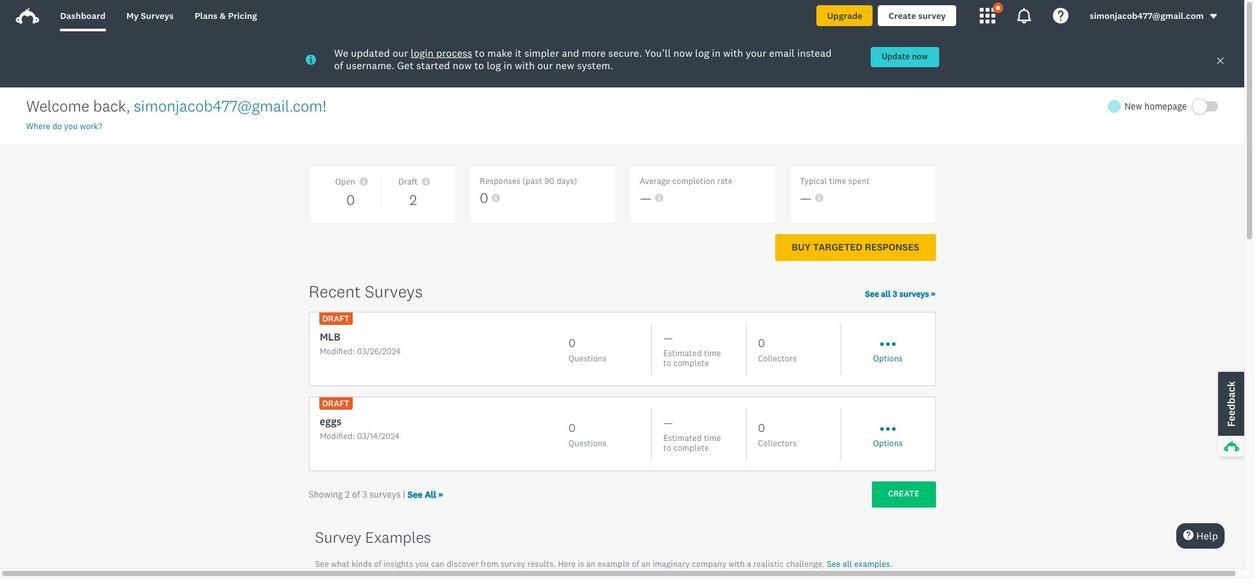 Task type: describe. For each thing, give the bounding box(es) containing it.
dropdown arrow image
[[1210, 12, 1219, 21]]

2 products icon image from the left
[[1017, 8, 1033, 24]]

help icon image
[[1054, 8, 1069, 24]]

surveymonkey logo image
[[16, 8, 39, 24]]



Task type: locate. For each thing, give the bounding box(es) containing it.
products icon image
[[980, 8, 996, 24], [1017, 8, 1033, 24]]

1 products icon image from the left
[[980, 8, 996, 24]]

0 horizontal spatial products icon image
[[980, 8, 996, 24]]

x image
[[1217, 56, 1225, 65]]

1 horizontal spatial products icon image
[[1017, 8, 1033, 24]]



Task type: vqa. For each thing, say whether or not it's contained in the screenshot.
the rewards image at the top of page
no



